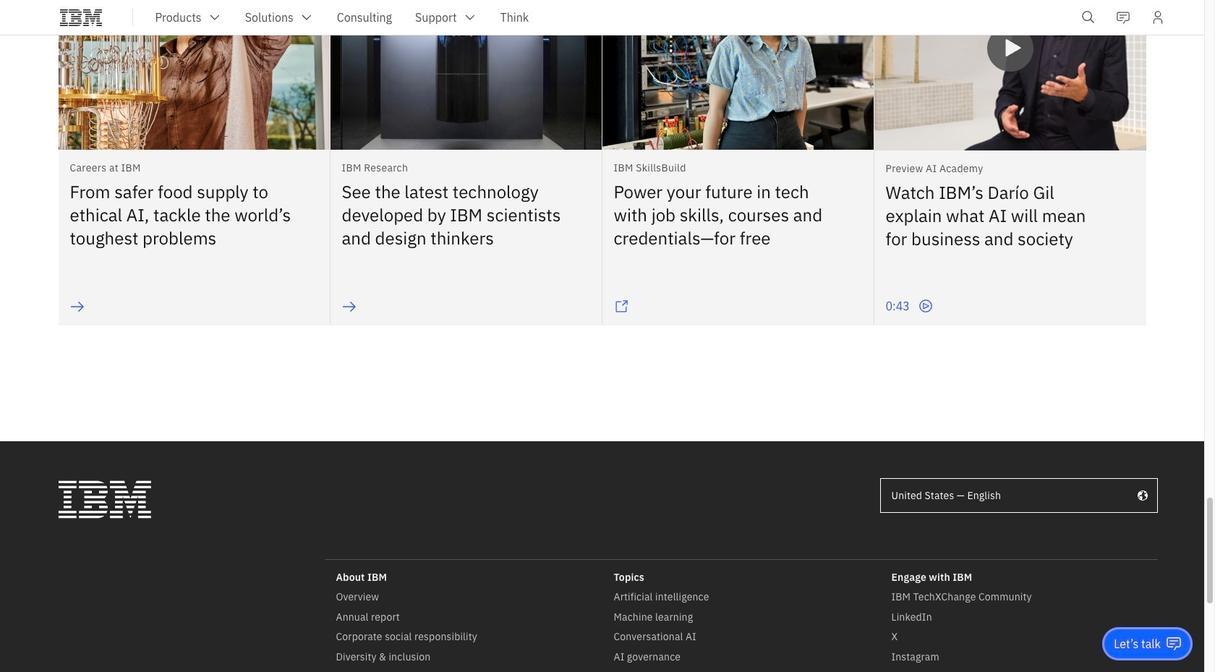 Task type: locate. For each thing, give the bounding box(es) containing it.
let's talk element
[[1114, 636, 1161, 652]]



Task type: vqa. For each thing, say whether or not it's contained in the screenshot.
Let's talk element
yes



